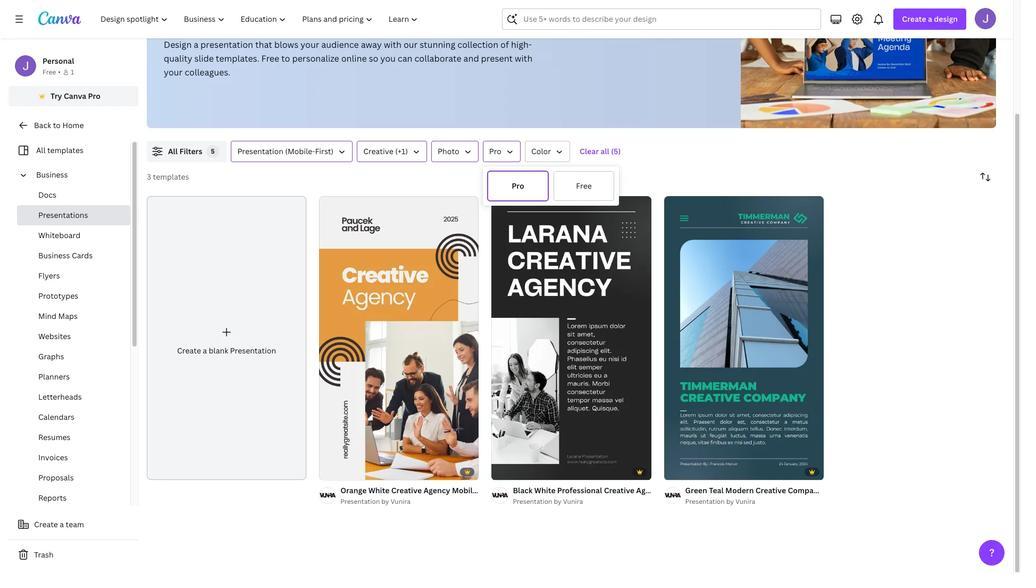 Task type: vqa. For each thing, say whether or not it's contained in the screenshot.
Green 10
yes



Task type: locate. For each thing, give the bounding box(es) containing it.
white inside "black white professional creative agency mobile presentation presentation by vunira"
[[535, 486, 556, 496]]

free down clear
[[576, 181, 592, 191]]

back to home
[[34, 120, 84, 130]]

1 horizontal spatial presentation by vunira link
[[513, 497, 652, 507]]

1 horizontal spatial create
[[177, 346, 201, 356]]

2 horizontal spatial pro
[[512, 181, 524, 191]]

templates down 'back to home'
[[47, 145, 84, 155]]

with
[[384, 39, 402, 51], [515, 53, 533, 64]]

0 vertical spatial your
[[301, 39, 319, 51]]

business up docs
[[36, 170, 68, 180]]

1 of 10 link for professional
[[492, 196, 652, 480]]

1 horizontal spatial with
[[515, 53, 533, 64]]

by inside orange white creative agency mobile-first presentation presentation by vunira
[[382, 497, 389, 506]]

1 horizontal spatial 1 of 10 link
[[664, 196, 824, 480]]

1 horizontal spatial mobile-
[[825, 486, 853, 496]]

a left team
[[60, 520, 64, 530]]

create inside the create a blank presentation element
[[177, 346, 201, 356]]

0 horizontal spatial 1 of 10 link
[[492, 196, 652, 480]]

first
[[480, 486, 496, 496], [853, 486, 869, 496]]

of for green teal modern creative company mobile-first presentation
[[676, 468, 684, 476]]

1 horizontal spatial first
[[853, 486, 869, 496]]

1 horizontal spatial 10
[[686, 468, 693, 476]]

0 horizontal spatial vunira
[[391, 497, 411, 506]]

a for blank
[[203, 346, 207, 356]]

create for create a team
[[34, 520, 58, 530]]

create left design at the right top of the page
[[903, 14, 927, 24]]

0 horizontal spatial to
[[53, 120, 61, 130]]

2 presentation by vunira link from the left
[[513, 497, 652, 507]]

proposals
[[38, 473, 74, 483]]

presentation by vunira link for modern
[[686, 497, 824, 507]]

company
[[788, 486, 823, 496]]

presentation by vunira link
[[341, 497, 479, 507], [513, 497, 652, 507], [686, 497, 824, 507]]

0 horizontal spatial create
[[34, 520, 58, 530]]

0 horizontal spatial with
[[384, 39, 402, 51]]

with up you
[[384, 39, 402, 51]]

1 vertical spatial free
[[43, 67, 56, 76]]

business for business
[[36, 170, 68, 180]]

2 vertical spatial free
[[576, 181, 592, 191]]

pro
[[88, 91, 101, 101], [489, 146, 502, 156], [512, 181, 524, 191]]

1 first from the left
[[480, 486, 496, 496]]

business
[[36, 170, 68, 180], [38, 250, 70, 261]]

templates for all templates
[[47, 145, 84, 155]]

creative right professional
[[604, 486, 635, 496]]

0 horizontal spatial 1
[[71, 67, 74, 76]]

try
[[51, 91, 62, 101]]

•
[[58, 67, 61, 76]]

0 horizontal spatial 10
[[513, 468, 520, 476]]

by for creative
[[382, 497, 389, 506]]

0 horizontal spatial your
[[164, 67, 183, 78]]

a for presentation
[[194, 39, 199, 51]]

agency inside orange white creative agency mobile-first presentation presentation by vunira
[[424, 486, 450, 496]]

1 horizontal spatial free
[[262, 53, 279, 64]]

by
[[382, 497, 389, 506], [554, 497, 562, 506], [727, 497, 734, 506]]

green teal modern creative company mobile-first presentation presentation by vunira
[[686, 486, 917, 506]]

vunira down professional
[[563, 497, 583, 506]]

10
[[513, 468, 520, 476], [686, 468, 693, 476]]

templates
[[278, 6, 364, 29], [47, 145, 84, 155], [153, 172, 189, 182]]

create inside create a design dropdown button
[[903, 14, 927, 24]]

0 vertical spatial templates
[[278, 6, 364, 29]]

agency inside "black white professional creative agency mobile presentation presentation by vunira"
[[637, 486, 663, 496]]

2 1 of 10 link from the left
[[664, 196, 824, 480]]

a left design at the right top of the page
[[929, 14, 933, 24]]

0 vertical spatial business
[[36, 170, 68, 180]]

reports link
[[17, 488, 130, 509]]

1 by from the left
[[382, 497, 389, 506]]

mobile-
[[452, 486, 480, 496], [825, 486, 853, 496]]

0 horizontal spatial free
[[43, 67, 56, 76]]

3 templates
[[147, 172, 189, 182]]

1 white from the left
[[369, 486, 390, 496]]

white inside orange white creative agency mobile-first presentation presentation by vunira
[[369, 486, 390, 496]]

letterheads link
[[17, 387, 130, 407]]

0 vertical spatial create
[[903, 14, 927, 24]]

create for create a blank presentation
[[177, 346, 201, 356]]

1 of 10 up "mobile"
[[672, 468, 693, 476]]

a left blank
[[203, 346, 207, 356]]

pro button down the color at the right of page
[[487, 171, 549, 202]]

all
[[601, 146, 610, 156]]

personal
[[43, 56, 74, 66]]

of for black white professional creative agency mobile presentation
[[504, 468, 512, 476]]

0 vertical spatial pro
[[88, 91, 101, 101]]

1
[[71, 67, 74, 76], [499, 468, 502, 476], [672, 468, 675, 476]]

3 presentation by vunira link from the left
[[686, 497, 824, 507]]

your up personalize
[[301, 39, 319, 51]]

free inside design a presentation that blows your audience away with our stunning collection of high- quality slide templates. free to personalize online so you can collaborate and present with your colleagues.
[[262, 53, 279, 64]]

2 10 from the left
[[686, 468, 693, 476]]

1 vertical spatial templates
[[47, 145, 84, 155]]

1 horizontal spatial vunira
[[563, 497, 583, 506]]

white right black
[[535, 486, 556, 496]]

1 1 of 10 from the left
[[499, 468, 520, 476]]

create down reports
[[34, 520, 58, 530]]

presentation by vunira link for creative
[[341, 497, 479, 507]]

1 vunira from the left
[[391, 497, 411, 506]]

you
[[381, 53, 396, 64]]

presentation (mobile-first) button
[[231, 141, 353, 162]]

2 vertical spatial pro
[[512, 181, 524, 191]]

all
[[36, 145, 46, 155], [168, 146, 178, 156]]

creative right orange
[[391, 486, 422, 496]]

vunira inside green teal modern creative company mobile-first presentation presentation by vunira
[[736, 497, 756, 506]]

present
[[481, 53, 513, 64]]

2 horizontal spatial vunira
[[736, 497, 756, 506]]

trash
[[34, 550, 54, 560]]

to right back
[[53, 120, 61, 130]]

your down quality
[[164, 67, 183, 78]]

0 horizontal spatial pro
[[88, 91, 101, 101]]

create a blank presentation link
[[147, 196, 307, 480]]

create inside create a team button
[[34, 520, 58, 530]]

white right orange
[[369, 486, 390, 496]]

templates up "audience"
[[278, 6, 364, 29]]

create for create a design
[[903, 14, 927, 24]]

0 horizontal spatial templates
[[47, 145, 84, 155]]

presentation by vunira link for professional
[[513, 497, 652, 507]]

mind maps link
[[17, 306, 130, 327]]

0 vertical spatial to
[[282, 53, 290, 64]]

2 horizontal spatial create
[[903, 14, 927, 24]]

a up slide
[[194, 39, 199, 51]]

1 horizontal spatial all
[[168, 146, 178, 156]]

1 horizontal spatial agency
[[637, 486, 663, 496]]

creative right "modern"
[[756, 486, 787, 496]]

vunira down orange white creative agency mobile-first presentation link
[[391, 497, 411, 506]]

1 vertical spatial pro
[[489, 146, 502, 156]]

design a presentation that blows your audience away with our stunning collection of high- quality slide templates. free to personalize online so you can collaborate and present with your colleagues.
[[164, 39, 533, 78]]

1 horizontal spatial 1 of 10
[[672, 468, 693, 476]]

1 of 10 up black
[[499, 468, 520, 476]]

calendars
[[38, 412, 75, 422]]

1 horizontal spatial white
[[535, 486, 556, 496]]

with down high-
[[515, 53, 533, 64]]

2 first from the left
[[853, 486, 869, 496]]

10 up black
[[513, 468, 520, 476]]

templates for presentation templates
[[278, 6, 364, 29]]

(5)
[[611, 146, 621, 156]]

0 horizontal spatial by
[[382, 497, 389, 506]]

a
[[929, 14, 933, 24], [194, 39, 199, 51], [203, 346, 207, 356], [60, 520, 64, 530]]

a for team
[[60, 520, 64, 530]]

None search field
[[502, 9, 822, 30]]

a inside design a presentation that blows your audience away with our stunning collection of high- quality slide templates. free to personalize online so you can collaborate and present with your colleagues.
[[194, 39, 199, 51]]

free down that
[[262, 53, 279, 64]]

invoices link
[[17, 448, 130, 468]]

back to home link
[[9, 115, 138, 136]]

team
[[66, 520, 84, 530]]

free for free •
[[43, 67, 56, 76]]

slide
[[194, 53, 214, 64]]

pro button left the color at the right of page
[[483, 141, 521, 162]]

0 horizontal spatial agency
[[424, 486, 450, 496]]

free left •
[[43, 67, 56, 76]]

reports
[[38, 493, 67, 503]]

2 white from the left
[[535, 486, 556, 496]]

by for professional
[[554, 497, 562, 506]]

vunira down "modern"
[[736, 497, 756, 506]]

2 horizontal spatial templates
[[278, 6, 364, 29]]

0 vertical spatial free
[[262, 53, 279, 64]]

1 vertical spatial pro button
[[487, 171, 549, 202]]

2 horizontal spatial 1
[[672, 468, 675, 476]]

2 vertical spatial templates
[[153, 172, 189, 182]]

of
[[501, 39, 509, 51], [504, 468, 512, 476], [676, 468, 684, 476]]

business cards link
[[17, 246, 130, 266]]

2 horizontal spatial free
[[576, 181, 592, 191]]

agency
[[424, 486, 450, 496], [637, 486, 663, 496]]

orange white creative agency mobile-first presentation link
[[341, 485, 545, 497]]

0 horizontal spatial mobile-
[[452, 486, 480, 496]]

a inside dropdown button
[[929, 14, 933, 24]]

(+1)
[[395, 146, 408, 156]]

2 horizontal spatial presentation by vunira link
[[686, 497, 824, 507]]

by inside "black white professional creative agency mobile presentation presentation by vunira"
[[554, 497, 562, 506]]

create a team
[[34, 520, 84, 530]]

templates for 3 templates
[[153, 172, 189, 182]]

2 agency from the left
[[637, 486, 663, 496]]

business up flyers
[[38, 250, 70, 261]]

2 1 of 10 from the left
[[672, 468, 693, 476]]

try canva pro button
[[9, 86, 138, 106]]

1 vertical spatial to
[[53, 120, 61, 130]]

2 horizontal spatial by
[[727, 497, 734, 506]]

free •
[[43, 67, 61, 76]]

1 horizontal spatial 1
[[499, 468, 502, 476]]

free inside button
[[576, 181, 592, 191]]

all down back
[[36, 145, 46, 155]]

1 10 from the left
[[513, 468, 520, 476]]

vunira inside orange white creative agency mobile-first presentation presentation by vunira
[[391, 497, 411, 506]]

Sort by button
[[975, 167, 997, 188]]

10 up green
[[686, 468, 693, 476]]

design
[[934, 14, 958, 24]]

vunira for creative
[[391, 497, 411, 506]]

to inside design a presentation that blows your audience away with our stunning collection of high- quality slide templates. free to personalize online so you can collaborate and present with your colleagues.
[[282, 53, 290, 64]]

1 vertical spatial business
[[38, 250, 70, 261]]

1 vertical spatial create
[[177, 346, 201, 356]]

1 of 10 link
[[492, 196, 652, 480], [664, 196, 824, 480]]

0 vertical spatial pro button
[[483, 141, 521, 162]]

0 horizontal spatial presentation by vunira link
[[341, 497, 479, 507]]

vunira inside "black white professional creative agency mobile presentation presentation by vunira"
[[563, 497, 583, 506]]

2 vunira from the left
[[563, 497, 583, 506]]

your
[[301, 39, 319, 51], [164, 67, 183, 78]]

planners
[[38, 372, 70, 382]]

creative inside green teal modern creative company mobile-first presentation presentation by vunira
[[756, 486, 787, 496]]

10 for green
[[686, 468, 693, 476]]

Search search field
[[524, 9, 815, 29]]

creative left (+1)
[[363, 146, 394, 156]]

create a blank presentation
[[177, 346, 276, 356]]

black white professional creative agency mobile presentation link
[[513, 485, 738, 497]]

1 horizontal spatial pro
[[489, 146, 502, 156]]

3 vunira from the left
[[736, 497, 756, 506]]

1 horizontal spatial templates
[[153, 172, 189, 182]]

0 horizontal spatial first
[[480, 486, 496, 496]]

0 horizontal spatial 1 of 10
[[499, 468, 520, 476]]

a inside button
[[60, 520, 64, 530]]

templates.
[[216, 53, 259, 64]]

can
[[398, 53, 413, 64]]

2 vertical spatial create
[[34, 520, 58, 530]]

quality
[[164, 53, 192, 64]]

free
[[262, 53, 279, 64], [43, 67, 56, 76], [576, 181, 592, 191]]

blank
[[209, 346, 228, 356]]

3 by from the left
[[727, 497, 734, 506]]

1 of 10
[[499, 468, 520, 476], [672, 468, 693, 476]]

resumes link
[[17, 428, 130, 448]]

1 presentation by vunira link from the left
[[341, 497, 479, 507]]

2 by from the left
[[554, 497, 562, 506]]

1 horizontal spatial by
[[554, 497, 562, 506]]

1 horizontal spatial to
[[282, 53, 290, 64]]

1 1 of 10 link from the left
[[492, 196, 652, 480]]

vunira for professional
[[563, 497, 583, 506]]

0 horizontal spatial white
[[369, 486, 390, 496]]

all left the 'filters'
[[168, 146, 178, 156]]

2 mobile- from the left
[[825, 486, 853, 496]]

to down blows
[[282, 53, 290, 64]]

1 agency from the left
[[424, 486, 450, 496]]

create left blank
[[177, 346, 201, 356]]

templates right 3
[[153, 172, 189, 182]]

all inside all templates link
[[36, 145, 46, 155]]

a for design
[[929, 14, 933, 24]]

creative (+1)
[[363, 146, 408, 156]]

0 horizontal spatial all
[[36, 145, 46, 155]]

flyers link
[[17, 266, 130, 286]]

5 filter options selected element
[[207, 145, 219, 158]]

green teal modern creative company mobile-first presentation image
[[664, 196, 824, 480]]

1 mobile- from the left
[[452, 486, 480, 496]]

mobile- inside orange white creative agency mobile-first presentation presentation by vunira
[[452, 486, 480, 496]]



Task type: describe. For each thing, give the bounding box(es) containing it.
white for orange
[[369, 486, 390, 496]]

presentation inside button
[[238, 146, 284, 156]]

teal
[[709, 486, 724, 496]]

collection
[[458, 39, 499, 51]]

graphs
[[38, 352, 64, 362]]

0 vertical spatial with
[[384, 39, 402, 51]]

pro for bottommost pro button
[[512, 181, 524, 191]]

back
[[34, 120, 51, 130]]

presentation (mobile-first)
[[238, 146, 334, 156]]

1 for black
[[499, 468, 502, 476]]

presentations
[[38, 210, 88, 220]]

websites
[[38, 331, 71, 341]]

free for free
[[576, 181, 592, 191]]

home
[[62, 120, 84, 130]]

all filters
[[168, 146, 202, 156]]

docs link
[[17, 185, 130, 205]]

1 of 10 link for modern
[[664, 196, 824, 480]]

create a design
[[903, 14, 958, 24]]

1 horizontal spatial your
[[301, 39, 319, 51]]

audience
[[322, 39, 359, 51]]

jacob simon image
[[975, 8, 997, 29]]

away
[[361, 39, 382, 51]]

whiteboard
[[38, 230, 80, 240]]

1 vertical spatial with
[[515, 53, 533, 64]]

3
[[147, 172, 151, 182]]

presentation templates
[[164, 6, 364, 29]]

docs
[[38, 190, 56, 200]]

colleagues.
[[185, 67, 231, 78]]

letterheads
[[38, 392, 82, 402]]

all templates link
[[15, 140, 124, 161]]

1 of 10 for black
[[499, 468, 520, 476]]

white for black
[[535, 486, 556, 496]]

websites link
[[17, 327, 130, 347]]

creative inside orange white creative agency mobile-first presentation presentation by vunira
[[391, 486, 422, 496]]

presentation
[[201, 39, 253, 51]]

first inside orange white creative agency mobile-first presentation presentation by vunira
[[480, 486, 496, 496]]

stunning
[[420, 39, 456, 51]]

online
[[341, 53, 367, 64]]

1 for green
[[672, 468, 675, 476]]

10 for black
[[513, 468, 520, 476]]

invoices
[[38, 453, 68, 463]]

photo button
[[432, 141, 479, 162]]

black white professional creative agency mobile presentation image
[[492, 196, 652, 480]]

first inside green teal modern creative company mobile-first presentation presentation by vunira
[[853, 486, 869, 496]]

prototypes link
[[17, 286, 130, 306]]

trash link
[[9, 545, 138, 566]]

of inside design a presentation that blows your audience away with our stunning collection of high- quality slide templates. free to personalize online so you can collaborate and present with your colleagues.
[[501, 39, 509, 51]]

clear all (5) button
[[575, 141, 626, 162]]

all templates
[[36, 145, 84, 155]]

professional
[[558, 486, 602, 496]]

clear all (5)
[[580, 146, 621, 156]]

filters
[[180, 146, 202, 156]]

collaborate
[[415, 53, 462, 64]]

all for all templates
[[36, 145, 46, 155]]

create a design button
[[894, 9, 967, 30]]

business for business cards
[[38, 250, 70, 261]]

mind maps
[[38, 311, 78, 321]]

orange white creative agency mobile-first presentation presentation by vunira
[[341, 486, 545, 506]]

color button
[[525, 141, 570, 162]]

black
[[513, 486, 533, 496]]

mind
[[38, 311, 56, 321]]

so
[[369, 53, 378, 64]]

business cards
[[38, 250, 93, 261]]

our
[[404, 39, 418, 51]]

design
[[164, 39, 192, 51]]

high-
[[511, 39, 532, 51]]

orange
[[341, 486, 367, 496]]

pro for topmost pro button
[[489, 146, 502, 156]]

1 vertical spatial your
[[164, 67, 183, 78]]

and
[[464, 53, 479, 64]]

create a blank presentation element
[[147, 196, 307, 480]]

blows
[[274, 39, 299, 51]]

first)
[[315, 146, 334, 156]]

creative inside creative (+1) button
[[363, 146, 394, 156]]

top level navigation element
[[94, 9, 428, 30]]

that
[[255, 39, 272, 51]]

modern
[[726, 486, 754, 496]]

green
[[686, 486, 708, 496]]

personalize
[[292, 53, 339, 64]]

mobile
[[665, 486, 690, 496]]

cards
[[72, 250, 93, 261]]

orange white creative agency mobile-first presentation image
[[319, 196, 479, 480]]

clear
[[580, 146, 599, 156]]

graphs link
[[17, 347, 130, 367]]

by inside green teal modern creative company mobile-first presentation presentation by vunira
[[727, 497, 734, 506]]

green teal modern creative company mobile-first presentation link
[[686, 485, 917, 497]]

free button
[[553, 171, 615, 202]]

proposals link
[[17, 468, 130, 488]]

1 of 10 for green
[[672, 468, 693, 476]]

flyers
[[38, 271, 60, 281]]

try canva pro
[[51, 91, 101, 101]]

whiteboard link
[[17, 225, 130, 246]]

all for all filters
[[168, 146, 178, 156]]

creative inside "black white professional creative agency mobile presentation presentation by vunira"
[[604, 486, 635, 496]]

business link
[[32, 165, 124, 185]]

color
[[532, 146, 551, 156]]

create a team button
[[9, 514, 138, 536]]

planners link
[[17, 367, 130, 387]]

mobile- inside green teal modern creative company mobile-first presentation presentation by vunira
[[825, 486, 853, 496]]

calendars link
[[17, 407, 130, 428]]



